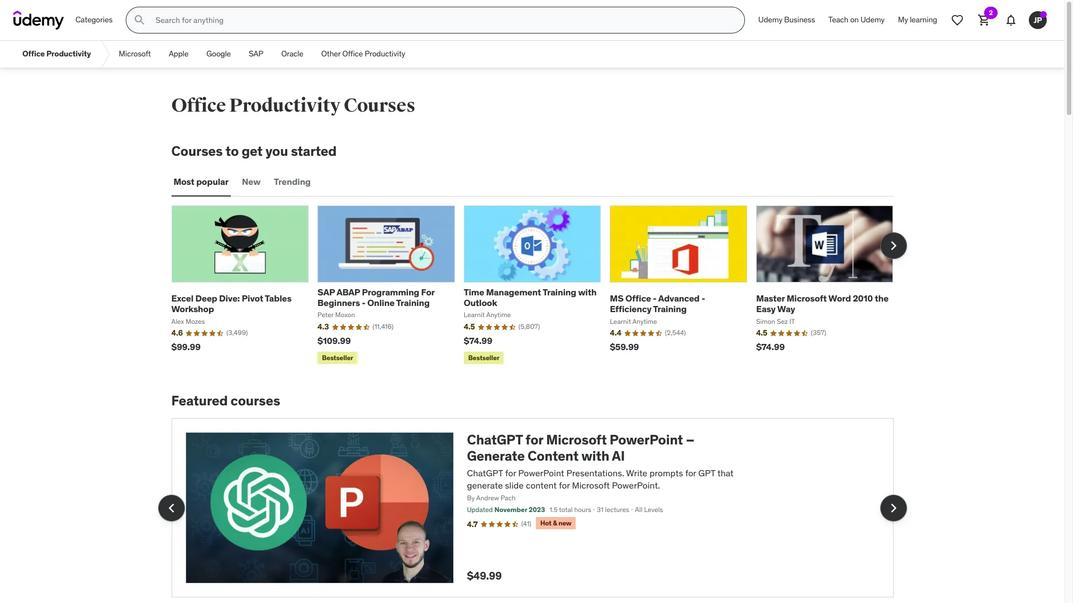 Task type: vqa. For each thing, say whether or not it's contained in the screenshot.
Art History
no



Task type: locate. For each thing, give the bounding box(es) containing it.
0 horizontal spatial udemy
[[759, 15, 783, 25]]

my learning link
[[892, 7, 944, 34]]

office productivity link
[[13, 41, 100, 68]]

0 vertical spatial with
[[578, 287, 597, 298]]

total
[[559, 506, 573, 515]]

the
[[875, 293, 889, 304]]

1 horizontal spatial courses
[[344, 94, 415, 117]]

training right efficiency
[[653, 304, 687, 315]]

1 chatgpt from the top
[[467, 432, 523, 449]]

slide
[[505, 480, 524, 492]]

most popular button
[[171, 169, 231, 196]]

2 horizontal spatial training
[[653, 304, 687, 315]]

- left online
[[362, 298, 366, 309]]

productivity for office productivity courses
[[229, 94, 341, 117]]

1 horizontal spatial udemy
[[861, 15, 885, 25]]

hot
[[541, 519, 552, 528]]

office right ms
[[626, 293, 651, 304]]

learning
[[910, 15, 938, 25]]

productivity for office productivity
[[46, 49, 91, 59]]

1 udemy from the left
[[759, 15, 783, 25]]

productivity left arrow pointing to subcategory menu links 'image'
[[46, 49, 91, 59]]

excel deep dive: pivot tables workshop link
[[171, 293, 292, 315]]

powerpoint up content on the bottom
[[519, 468, 565, 479]]

teach on udemy link
[[822, 7, 892, 34]]

other office productivity link
[[312, 41, 414, 68]]

1 vertical spatial with
[[582, 448, 610, 465]]

1 horizontal spatial productivity
[[229, 94, 341, 117]]

office right other
[[342, 49, 363, 59]]

updated november 2023
[[467, 506, 545, 515]]

0 horizontal spatial sap
[[249, 49, 263, 59]]

featured courses
[[171, 393, 280, 410]]

excel
[[171, 293, 194, 304]]

gpt
[[699, 468, 716, 479]]

powerpoint up the write
[[610, 432, 683, 449]]

content
[[526, 480, 557, 492]]

other office productivity
[[321, 49, 405, 59]]

1 horizontal spatial sap
[[318, 287, 335, 298]]

1.5 total hours
[[550, 506, 591, 515]]

0 vertical spatial chatgpt
[[467, 432, 523, 449]]

workshop
[[171, 304, 214, 315]]

with up presentations. in the bottom of the page
[[582, 448, 610, 465]]

4.7
[[467, 520, 478, 530]]

training right online
[[396, 298, 430, 309]]

0 vertical spatial courses
[[344, 94, 415, 117]]

most popular
[[174, 176, 229, 187]]

my
[[898, 15, 908, 25]]

1 vertical spatial powerpoint
[[519, 468, 565, 479]]

sap for sap abap programming for beginners - online training
[[318, 287, 335, 298]]

time management training with outlook
[[464, 287, 597, 309]]

1 horizontal spatial training
[[543, 287, 577, 298]]

microsoft
[[119, 49, 151, 59], [787, 293, 827, 304], [546, 432, 607, 449], [572, 480, 610, 492]]

submit search image
[[133, 13, 147, 27]]

2 chatgpt from the top
[[467, 468, 503, 479]]

1 vertical spatial carousel element
[[158, 419, 907, 598]]

google
[[206, 49, 231, 59]]

courses
[[344, 94, 415, 117], [171, 143, 223, 160]]

deep
[[195, 293, 217, 304]]

content
[[528, 448, 579, 465]]

0 horizontal spatial productivity
[[46, 49, 91, 59]]

advanced
[[659, 293, 700, 304]]

way
[[778, 304, 796, 315]]

sap abap programming for beginners - online training
[[318, 287, 435, 309]]

for
[[526, 432, 543, 449], [505, 468, 516, 479], [686, 468, 697, 479], [559, 480, 570, 492]]

popular
[[196, 176, 229, 187]]

courses up most popular
[[171, 143, 223, 160]]

sap left abap
[[318, 287, 335, 298]]

productivity up you
[[229, 94, 341, 117]]

0 horizontal spatial training
[[396, 298, 430, 309]]

master microsoft word 2010 the easy way
[[756, 293, 889, 315]]

trending button
[[272, 169, 313, 196]]

training right management
[[543, 287, 577, 298]]

2 horizontal spatial -
[[702, 293, 705, 304]]

udemy right on
[[861, 15, 885, 25]]

ms office - advanced - efficiency training
[[610, 293, 705, 315]]

sap left "oracle"
[[249, 49, 263, 59]]

2 udemy from the left
[[861, 15, 885, 25]]

microsoft link
[[110, 41, 160, 68]]

notifications image
[[1005, 13, 1018, 27]]

sap inside sap abap programming for beginners - online training
[[318, 287, 335, 298]]

powerpoint.
[[612, 480, 660, 492]]

- inside sap abap programming for beginners - online training
[[362, 298, 366, 309]]

1.5
[[550, 506, 558, 515]]

-
[[653, 293, 657, 304], [702, 293, 705, 304], [362, 298, 366, 309]]

0 vertical spatial sap
[[249, 49, 263, 59]]

featured
[[171, 393, 228, 410]]

categories
[[75, 15, 113, 25]]

–
[[686, 432, 695, 449]]

trending
[[274, 176, 311, 187]]

next image
[[885, 500, 903, 518]]

on
[[851, 15, 859, 25]]

- left "advanced"
[[653, 293, 657, 304]]

$49.99
[[467, 570, 502, 583]]

for right content on the bottom
[[559, 480, 570, 492]]

abap
[[337, 287, 360, 298]]

get
[[242, 143, 263, 160]]

business
[[785, 15, 815, 25]]

0 vertical spatial powerpoint
[[610, 432, 683, 449]]

with left ms
[[578, 287, 597, 298]]

microsoft right arrow pointing to subcategory menu links 'image'
[[119, 49, 151, 59]]

powerpoint
[[610, 432, 683, 449], [519, 468, 565, 479]]

0 horizontal spatial courses
[[171, 143, 223, 160]]

management
[[486, 287, 541, 298]]

productivity right other
[[365, 49, 405, 59]]

courses down other office productivity link on the top of page
[[344, 94, 415, 117]]

office productivity courses
[[171, 94, 415, 117]]

sap
[[249, 49, 263, 59], [318, 287, 335, 298]]

wishlist image
[[951, 13, 965, 27]]

jp
[[1034, 15, 1043, 25]]

beginners
[[318, 298, 360, 309]]

1 vertical spatial sap
[[318, 287, 335, 298]]

1 vertical spatial courses
[[171, 143, 223, 160]]

- right "advanced"
[[702, 293, 705, 304]]

microsoft left 'word'
[[787, 293, 827, 304]]

0 horizontal spatial -
[[362, 298, 366, 309]]

with inside time management training with outlook
[[578, 287, 597, 298]]

jp link
[[1025, 7, 1052, 34]]

with inside the chatgpt for microsoft powerpoint – generate content with ai chatgpt for powerpoint presentations. write prompts for gpt that generate slide content for microsoft powerpoint. by andrew pach
[[582, 448, 610, 465]]

0 vertical spatial carousel element
[[171, 206, 907, 367]]

prompts
[[650, 468, 683, 479]]

udemy left business
[[759, 15, 783, 25]]

1 vertical spatial chatgpt
[[467, 468, 503, 479]]

microsoft down presentations. in the bottom of the page
[[572, 480, 610, 492]]

carousel element
[[171, 206, 907, 367], [158, 419, 907, 598]]

microsoft up presentations. in the bottom of the page
[[546, 432, 607, 449]]

with
[[578, 287, 597, 298], [582, 448, 610, 465]]

productivity
[[46, 49, 91, 59], [365, 49, 405, 59], [229, 94, 341, 117]]



Task type: describe. For each thing, give the bounding box(es) containing it.
1 horizontal spatial powerpoint
[[610, 432, 683, 449]]

you
[[266, 143, 288, 160]]

apple
[[169, 49, 189, 59]]

dive:
[[219, 293, 240, 304]]

carousel element containing chatgpt for microsoft powerpoint – generate content with ai
[[158, 419, 907, 598]]

hot & new
[[541, 519, 572, 528]]

new
[[242, 176, 261, 187]]

for
[[421, 287, 435, 298]]

chatgpt for microsoft powerpoint – generate content with ai chatgpt for powerpoint presentations. write prompts for gpt that generate slide content for microsoft powerpoint. by andrew pach
[[467, 432, 734, 503]]

presentations.
[[567, 468, 624, 479]]

for up "slide"
[[505, 468, 516, 479]]

hours
[[575, 506, 591, 515]]

sap for sap
[[249, 49, 263, 59]]

ms
[[610, 293, 624, 304]]

arrow pointing to subcategory menu links image
[[100, 41, 110, 68]]

31
[[597, 506, 604, 515]]

that
[[718, 468, 734, 479]]

excel deep dive: pivot tables workshop
[[171, 293, 292, 315]]

teach
[[829, 15, 849, 25]]

updated
[[467, 506, 493, 515]]

oracle link
[[272, 41, 312, 68]]

tables
[[265, 293, 292, 304]]

time management training with outlook link
[[464, 287, 597, 309]]

2 horizontal spatial productivity
[[365, 49, 405, 59]]

office inside ms office - advanced - efficiency training
[[626, 293, 651, 304]]

sap link
[[240, 41, 272, 68]]

2010
[[853, 293, 873, 304]]

udemy inside udemy business link
[[759, 15, 783, 25]]

1 horizontal spatial -
[[653, 293, 657, 304]]

udemy inside teach on udemy link
[[861, 15, 885, 25]]

my learning
[[898, 15, 938, 25]]

lectures
[[605, 506, 630, 515]]

categories button
[[69, 7, 119, 34]]

training inside ms office - advanced - efficiency training
[[653, 304, 687, 315]]

efficiency
[[610, 304, 652, 315]]

2
[[989, 8, 993, 17]]

ms office - advanced - efficiency training link
[[610, 293, 705, 315]]

online
[[368, 298, 395, 309]]

programming
[[362, 287, 419, 298]]

you have alerts image
[[1041, 11, 1047, 18]]

&
[[553, 519, 557, 528]]

office down udemy image
[[22, 49, 45, 59]]

all levels
[[635, 506, 663, 515]]

courses
[[231, 393, 280, 410]]

started
[[291, 143, 337, 160]]

shopping cart with 2 items image
[[978, 13, 991, 27]]

levels
[[644, 506, 663, 515]]

training inside sap abap programming for beginners - online training
[[396, 298, 430, 309]]

by
[[467, 495, 475, 503]]

(41)
[[522, 520, 532, 528]]

to
[[226, 143, 239, 160]]

next image
[[885, 237, 903, 255]]

previous image
[[162, 500, 180, 518]]

master
[[756, 293, 785, 304]]

2023
[[529, 506, 545, 515]]

november
[[495, 506, 527, 515]]

carousel element containing sap abap programming for beginners - online training
[[171, 206, 907, 367]]

outlook
[[464, 298, 497, 309]]

0 horizontal spatial powerpoint
[[519, 468, 565, 479]]

pivot
[[242, 293, 263, 304]]

office productivity
[[22, 49, 91, 59]]

oracle
[[281, 49, 303, 59]]

teach on udemy
[[829, 15, 885, 25]]

Search for anything text field
[[153, 11, 731, 30]]

office down apple link at the top left
[[171, 94, 226, 117]]

master microsoft word 2010 the easy way link
[[756, 293, 889, 315]]

sap abap programming for beginners - online training link
[[318, 287, 435, 309]]

google link
[[197, 41, 240, 68]]

easy
[[756, 304, 776, 315]]

microsoft inside master microsoft word 2010 the easy way
[[787, 293, 827, 304]]

other
[[321, 49, 341, 59]]

generate
[[467, 448, 525, 465]]

31 lectures
[[597, 506, 630, 515]]

word
[[829, 293, 851, 304]]

udemy business
[[759, 15, 815, 25]]

2 link
[[971, 7, 998, 34]]

generate
[[467, 480, 503, 492]]

write
[[626, 468, 648, 479]]

for left gpt at the bottom right
[[686, 468, 697, 479]]

training inside time management training with outlook
[[543, 287, 577, 298]]

udemy image
[[13, 11, 64, 30]]

andrew
[[476, 495, 499, 503]]

courses to get you started
[[171, 143, 337, 160]]

udemy business link
[[752, 7, 822, 34]]

ai
[[612, 448, 625, 465]]

for right generate
[[526, 432, 543, 449]]

pach
[[501, 495, 516, 503]]

microsoft inside "link"
[[119, 49, 151, 59]]

apple link
[[160, 41, 197, 68]]

time
[[464, 287, 484, 298]]

new
[[559, 519, 572, 528]]



